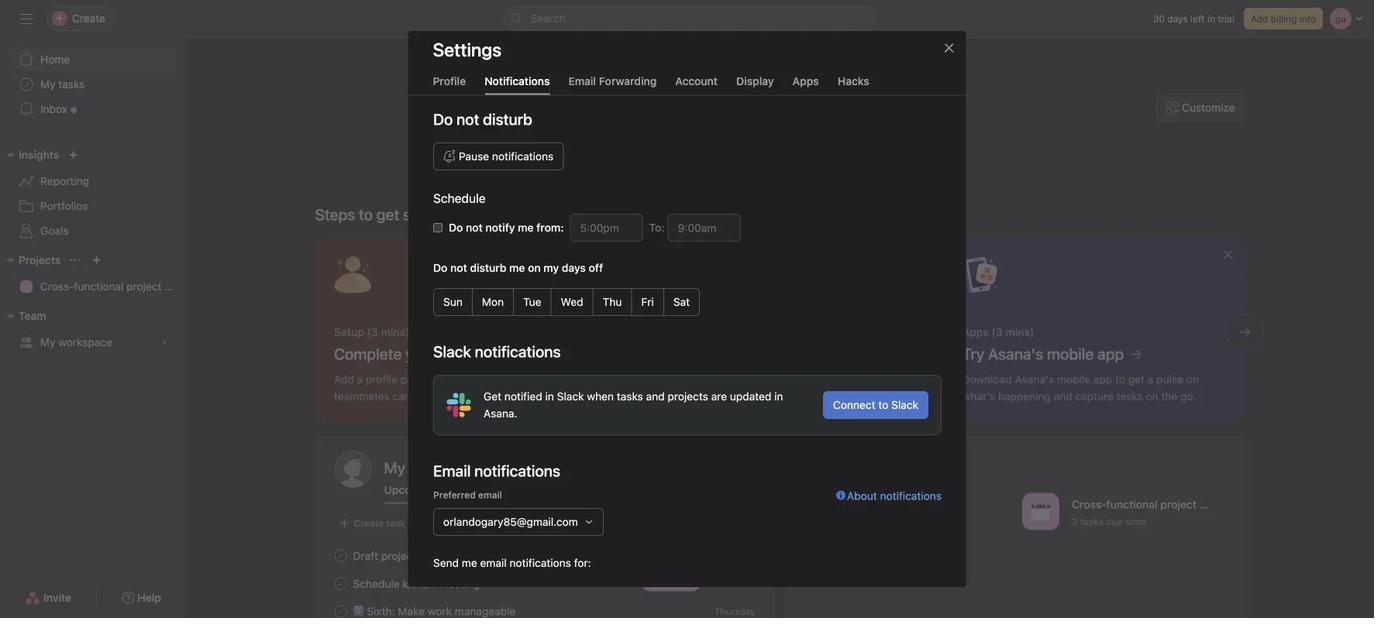 Task type: locate. For each thing, give the bounding box(es) containing it.
cross- for cross-functional project plan 3 tasks due soon
[[1072, 498, 1106, 511]]

0 vertical spatial do
[[433, 110, 452, 128]]

thursday button
[[714, 606, 755, 617]]

apps
[[793, 74, 819, 87]]

2 horizontal spatial tasks
[[1080, 516, 1103, 527]]

create task button
[[334, 513, 409, 534]]

inbox
[[40, 103, 67, 115]]

slack right connect
[[891, 398, 918, 411]]

pause
[[458, 150, 489, 162]]

1 horizontal spatial functional
[[1106, 498, 1158, 511]]

home
[[40, 53, 70, 66]]

slack inside 'link'
[[891, 398, 918, 411]]

1 vertical spatial project
[[1160, 498, 1197, 511]]

completed image for 6️⃣
[[331, 603, 350, 618]]

0 vertical spatial functional
[[74, 280, 124, 293]]

functional
[[74, 280, 124, 293], [1106, 498, 1158, 511]]

slack left when
[[557, 390, 584, 403]]

0 vertical spatial to
[[359, 205, 373, 224]]

my tasks
[[384, 459, 446, 477]]

tue button
[[513, 288, 551, 316]]

1 vertical spatial functional
[[1106, 498, 1158, 511]]

schedule for schedule kickoff meeting
[[353, 578, 400, 590]]

1 vertical spatial me
[[461, 556, 477, 569]]

None text field
[[570, 214, 643, 241], [667, 214, 740, 241], [570, 214, 643, 241], [667, 214, 740, 241]]

functional inside cross-functional project plan 3 tasks due soon
[[1106, 498, 1158, 511]]

me up meeting
[[461, 556, 477, 569]]

1 vertical spatial plan
[[1200, 498, 1221, 511]]

0 vertical spatial my
[[40, 78, 55, 91]]

me left on
[[509, 261, 525, 274]]

2 vertical spatial tasks
[[1080, 516, 1103, 527]]

upcoming button
[[384, 484, 436, 504]]

do up sun
[[433, 261, 447, 274]]

my
[[543, 261, 559, 274]]

do not disturb me on my days off
[[433, 261, 603, 274]]

in right 'updated'
[[774, 390, 783, 403]]

1 vertical spatial completed checkbox
[[331, 575, 350, 593]]

slack
[[557, 390, 584, 403], [891, 398, 918, 411]]

to
[[359, 205, 373, 224], [878, 398, 888, 411]]

completed image
[[331, 547, 350, 565], [331, 603, 350, 618]]

slack notifications
[[433, 342, 560, 360]]

1 horizontal spatial project
[[381, 550, 416, 562]]

my inside teams element
[[40, 336, 55, 349]]

on
[[527, 261, 540, 274]]

preferred
[[433, 489, 475, 500]]

1 horizontal spatial in
[[774, 390, 783, 403]]

my up "inbox"
[[40, 78, 55, 91]]

1 horizontal spatial cross-
[[1072, 498, 1106, 511]]

completed image
[[331, 575, 350, 593]]

do not notify me from:
[[448, 221, 563, 234]]

profile
[[433, 74, 466, 87]]

mon
[[482, 295, 503, 308]]

0 horizontal spatial to
[[359, 205, 373, 224]]

0 horizontal spatial cross-
[[40, 280, 74, 293]]

account
[[675, 74, 718, 87]]

1 vertical spatial my
[[40, 336, 55, 349]]

0 vertical spatial schedule
[[433, 191, 485, 205]]

2 completed checkbox from the top
[[331, 575, 350, 593]]

search
[[530, 12, 565, 25]]

about
[[847, 489, 877, 502]]

workspace
[[58, 336, 112, 349]]

sat button
[[663, 288, 700, 316]]

completed checkbox for draft
[[331, 547, 350, 565]]

tasks inside the 'get notified in slack when tasks and projects are updated in asana.'
[[616, 390, 643, 403]]

close image
[[943, 42, 955, 54]]

do right do not notify me from: option
[[448, 221, 463, 234]]

completed image left draft
[[331, 547, 350, 565]]

cross- inside cross-functional project plan 3 tasks due soon
[[1072, 498, 1106, 511]]

plan
[[165, 280, 186, 293], [1200, 498, 1221, 511]]

tasks
[[58, 78, 85, 91], [616, 390, 643, 403], [1080, 516, 1103, 527]]

Completed checkbox
[[331, 603, 350, 618]]

not
[[465, 221, 482, 234], [450, 261, 467, 274]]

display button
[[736, 74, 774, 95]]

wed
[[560, 295, 583, 308]]

schedule
[[433, 191, 485, 205], [353, 578, 400, 590]]

2 vertical spatial project
[[381, 550, 416, 562]]

account button
[[675, 74, 718, 95]]

0 vertical spatial cross-
[[40, 280, 74, 293]]

0 vertical spatial project
[[127, 280, 162, 293]]

schedule up sixth:
[[353, 578, 400, 590]]

notifications button
[[485, 74, 550, 95]]

1 vertical spatial to
[[878, 398, 888, 411]]

1 horizontal spatial to
[[878, 398, 888, 411]]

1 horizontal spatial tasks
[[616, 390, 643, 403]]

slack icon image
[[446, 393, 471, 417]]

to right steps
[[359, 205, 373, 224]]

1 completed checkbox from the top
[[331, 547, 350, 565]]

slack inside the 'get notified in slack when tasks and projects are updated in asana.'
[[557, 390, 584, 403]]

tasks left and
[[616, 390, 643, 403]]

do down "profile" button
[[433, 110, 452, 128]]

do
[[433, 110, 452, 128], [448, 221, 463, 234], [433, 261, 447, 274]]

notifications inside dropdown button
[[492, 150, 553, 162]]

0 horizontal spatial tasks
[[58, 78, 85, 91]]

0 horizontal spatial schedule
[[353, 578, 400, 590]]

plan for cross-functional project plan
[[165, 280, 186, 293]]

send me email notifications for:
[[433, 556, 591, 569]]

1 vertical spatial schedule
[[353, 578, 400, 590]]

portfolios link
[[9, 194, 177, 219]]

tasks for cross-
[[1080, 516, 1103, 527]]

task
[[386, 518, 405, 529]]

Completed checkbox
[[331, 547, 350, 565], [331, 575, 350, 593]]

schedule for schedule
[[433, 191, 485, 205]]

0 horizontal spatial project
[[127, 280, 162, 293]]

to right connect
[[878, 398, 888, 411]]

0 vertical spatial me
[[509, 261, 525, 274]]

my inside global element
[[40, 78, 55, 91]]

cross- down projects at left top
[[40, 280, 74, 293]]

kickoff
[[403, 578, 436, 590]]

tasks inside cross-functional project plan 3 tasks due soon
[[1080, 516, 1103, 527]]

activity
[[448, 586, 487, 599]]

30 days left in trial
[[1153, 13, 1235, 24]]

completed image for draft
[[331, 547, 350, 565]]

0 vertical spatial tasks
[[58, 78, 85, 91]]

Do not notify me from: checkbox
[[433, 223, 442, 232]]

cross- inside projects element
[[40, 280, 74, 293]]

activity updates
[[448, 586, 532, 599]]

projects
[[19, 254, 61, 267]]

cross- up 3
[[1072, 498, 1106, 511]]

2 vertical spatial do
[[433, 261, 447, 274]]

1 vertical spatial notifications
[[880, 489, 941, 502]]

1 vertical spatial completed image
[[331, 603, 350, 618]]

functional inside projects element
[[74, 280, 124, 293]]

1 horizontal spatial plan
[[1200, 498, 1221, 511]]

0 horizontal spatial slack
[[557, 390, 584, 403]]

1 my from the top
[[40, 78, 55, 91]]

completed checkbox for schedule
[[331, 575, 350, 593]]

2 horizontal spatial project
[[1160, 498, 1197, 511]]

notifications up create project
[[880, 489, 941, 502]]

my
[[40, 78, 55, 91], [40, 336, 55, 349]]

in right notified
[[545, 390, 554, 403]]

plan inside cross-functional project plan 3 tasks due soon
[[1200, 498, 1221, 511]]

0 vertical spatial email
[[478, 489, 502, 500]]

email up activity updates
[[480, 556, 506, 569]]

scroll card carousel right image
[[1239, 326, 1251, 339]]

1 vertical spatial do
[[448, 221, 463, 234]]

tasks down home
[[58, 78, 85, 91]]

plan inside projects element
[[165, 280, 186, 293]]

to for get started
[[359, 205, 373, 224]]

updated
[[730, 390, 771, 403]]

portfolios
[[40, 200, 88, 212]]

connect
[[833, 398, 875, 411]]

email notifications
[[433, 462, 560, 480]]

and
[[646, 390, 664, 403]]

thu
[[602, 295, 622, 308]]

0 vertical spatial completed image
[[331, 547, 350, 565]]

notifications up the updates at left
[[509, 556, 571, 569]]

wed button
[[550, 288, 593, 316]]

1 vertical spatial cross-
[[1072, 498, 1106, 511]]

to for slack
[[878, 398, 888, 411]]

cross-functional project plan 3 tasks due soon
[[1072, 498, 1221, 527]]

completed checkbox up completed checkbox
[[331, 575, 350, 593]]

days
[[1167, 13, 1188, 24]]

1 completed image from the top
[[331, 547, 350, 565]]

search list box
[[504, 6, 876, 31]]

not left disturb
[[450, 261, 467, 274]]

insights
[[19, 148, 59, 161]]

asana.
[[483, 407, 517, 420]]

project for cross-functional project plan 3 tasks due soon
[[1160, 498, 1197, 511]]

schedule up do not notify me from: option
[[433, 191, 485, 205]]

in
[[1207, 13, 1215, 24], [545, 390, 554, 403], [774, 390, 783, 403]]

tasks right 3
[[1080, 516, 1103, 527]]

0 horizontal spatial functional
[[74, 280, 124, 293]]

1 horizontal spatial me
[[509, 261, 525, 274]]

functional for cross-functional project plan 3 tasks due soon
[[1106, 498, 1158, 511]]

meeting
[[439, 578, 480, 590]]

0 vertical spatial completed checkbox
[[331, 547, 350, 565]]

0 vertical spatial plan
[[165, 280, 186, 293]]

teams element
[[0, 302, 186, 358]]

0 vertical spatial not
[[465, 221, 482, 234]]

1 vertical spatial tasks
[[616, 390, 643, 403]]

display
[[736, 74, 774, 87]]

1 vertical spatial not
[[450, 261, 467, 274]]

email
[[568, 74, 596, 87]]

project inside cross-functional project plan 3 tasks due soon
[[1160, 498, 1197, 511]]

fri button
[[631, 288, 664, 316]]

functional up soon
[[1106, 498, 1158, 511]]

0 vertical spatial notifications
[[492, 150, 553, 162]]

email forwarding
[[568, 74, 657, 87]]

completed image left the 6️⃣
[[331, 603, 350, 618]]

1 horizontal spatial slack
[[891, 398, 918, 411]]

notifications down not disturb
[[492, 150, 553, 162]]

2 completed image from the top
[[331, 603, 350, 618]]

brief
[[419, 550, 442, 562]]

projects button
[[0, 251, 61, 270]]

not left notify
[[465, 221, 482, 234]]

my down team
[[40, 336, 55, 349]]

email down email notifications
[[478, 489, 502, 500]]

create project link
[[806, 488, 1016, 538]]

1 horizontal spatial schedule
[[433, 191, 485, 205]]

cross-functional project plan
[[40, 280, 186, 293]]

invite
[[43, 592, 71, 605]]

completed checkbox left draft
[[331, 547, 350, 565]]

in right left
[[1207, 13, 1215, 24]]

0 horizontal spatial plan
[[165, 280, 186, 293]]

functional up teams element
[[74, 280, 124, 293]]

2 my from the top
[[40, 336, 55, 349]]

goals link
[[9, 219, 177, 243]]

to inside connect to slack 'link'
[[878, 398, 888, 411]]

overdue button
[[455, 484, 499, 504]]



Task type: describe. For each thing, give the bounding box(es) containing it.
steps to get started
[[315, 205, 453, 224]]

3
[[1072, 516, 1078, 527]]

1 vertical spatial email
[[480, 556, 506, 569]]

oct
[[703, 579, 719, 589]]

goals
[[40, 224, 69, 237]]

create task
[[354, 518, 405, 529]]

work
[[428, 605, 452, 618]]

home link
[[9, 47, 177, 72]]

orlandogary85@gmail.com
[[443, 515, 578, 528]]

are
[[711, 390, 727, 403]]

settings
[[433, 39, 501, 60]]

soon
[[1125, 516, 1146, 527]]

draft
[[353, 550, 378, 562]]

global element
[[0, 38, 186, 131]]

me from:
[[517, 221, 563, 234]]

make
[[398, 605, 425, 618]]

customize button
[[1156, 94, 1245, 122]]

sun button
[[433, 288, 472, 316]]

preferred email
[[433, 489, 502, 500]]

profile button
[[433, 74, 466, 95]]

do for do not notify me from:
[[448, 221, 463, 234]]

due
[[1106, 516, 1122, 527]]

customize
[[1182, 101, 1235, 114]]

connect to slack
[[833, 398, 918, 411]]

for:
[[574, 556, 591, 569]]

hacks button
[[838, 74, 869, 95]]

hide sidebar image
[[20, 12, 33, 25]]

steps
[[315, 205, 355, 224]]

mon button
[[471, 288, 513, 316]]

create
[[354, 518, 384, 529]]

insights button
[[0, 146, 59, 164]]

oct 23 – 25
[[703, 579, 755, 589]]

team
[[19, 310, 46, 322]]

cross-functional project plan link
[[9, 274, 186, 299]]

hacks
[[838, 74, 869, 87]]

do for do not disturb
[[433, 110, 452, 128]]

calendar image
[[1032, 503, 1050, 521]]

schedule kickoff meeting
[[353, 578, 480, 590]]

2 vertical spatial notifications
[[509, 556, 571, 569]]

functional for cross-functional project plan
[[74, 280, 124, 293]]

23
[[722, 579, 733, 589]]

send
[[433, 556, 458, 569]]

thursday
[[714, 606, 755, 617]]

add billing info button
[[1244, 8, 1323, 29]]

my tasks
[[40, 78, 85, 91]]

orlandogary85@gmail.com button
[[433, 508, 603, 536]]

sun
[[443, 295, 462, 308]]

insights element
[[0, 141, 186, 246]]

my for my workspace
[[40, 336, 55, 349]]

trial
[[1218, 13, 1235, 24]]

info
[[1300, 13, 1316, 24]]

plan for cross-functional project plan 3 tasks due soon
[[1200, 498, 1221, 511]]

search button
[[504, 6, 876, 31]]

notifications for about notifications
[[880, 489, 941, 502]]

draft project brief
[[353, 550, 442, 562]]

about notifications link
[[836, 488, 941, 555]]

updates
[[490, 586, 532, 599]]

tue
[[523, 295, 541, 308]]

connect to slack link
[[823, 391, 928, 419]]

add billing info
[[1251, 13, 1316, 24]]

my workspace
[[40, 336, 112, 349]]

reporting link
[[9, 169, 177, 194]]

tasks inside global element
[[58, 78, 85, 91]]

2 horizontal spatial in
[[1207, 13, 1215, 24]]

projects element
[[0, 246, 186, 302]]

notifications for pause notifications
[[492, 150, 553, 162]]

create project
[[861, 505, 935, 518]]

email forwarding button
[[568, 74, 657, 95]]

sixth:
[[367, 605, 395, 618]]

6️⃣ sixth: make work manageable
[[353, 605, 516, 618]]

notified
[[504, 390, 542, 403]]

projects
[[667, 390, 708, 403]]

project for cross-functional project plan
[[127, 280, 162, 293]]

get
[[483, 390, 501, 403]]

tasks for get
[[616, 390, 643, 403]]

not for disturb
[[450, 261, 467, 274]]

upcoming
[[384, 484, 436, 496]]

cross- for cross-functional project plan
[[40, 280, 74, 293]]

0 horizontal spatial in
[[545, 390, 554, 403]]

billing
[[1271, 13, 1297, 24]]

invite button
[[15, 584, 82, 612]]

reporting
[[40, 175, 89, 188]]

my workspace link
[[9, 330, 177, 355]]

6️⃣
[[353, 605, 364, 618]]

apps button
[[793, 74, 819, 95]]

do for do not disturb me on my days off
[[433, 261, 447, 274]]

inbox link
[[9, 97, 177, 122]]

get started
[[376, 205, 453, 224]]

my for my tasks
[[40, 78, 55, 91]]

get notified in slack when tasks and projects are updated in asana.
[[483, 390, 783, 420]]

manageable
[[455, 605, 516, 618]]

add profile photo image
[[334, 451, 372, 488]]

team button
[[0, 307, 46, 326]]

not for notify
[[465, 221, 482, 234]]

not disturb
[[456, 110, 532, 128]]

disturb
[[470, 261, 506, 274]]

notifications
[[485, 74, 550, 87]]

0 horizontal spatial me
[[461, 556, 477, 569]]

left
[[1190, 13, 1205, 24]]

forwarding
[[599, 74, 657, 87]]



Task type: vqa. For each thing, say whether or not it's contained in the screenshot.
More actions icon
no



